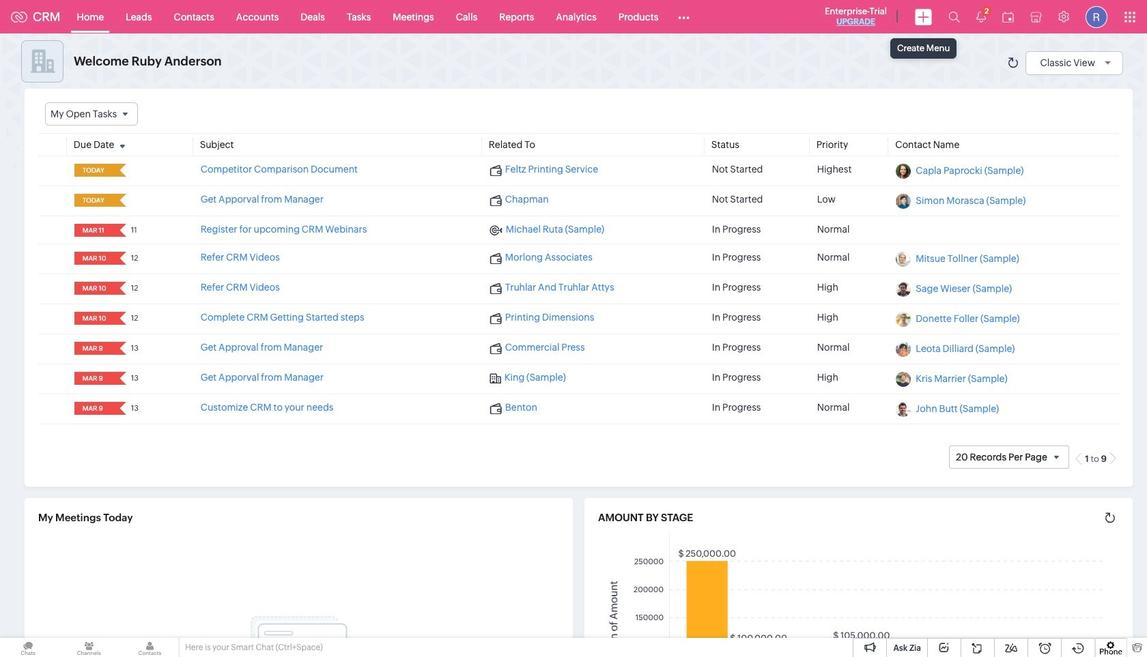 Task type: locate. For each thing, give the bounding box(es) containing it.
contacts image
[[122, 638, 178, 658]]

late by  days image
[[114, 166, 131, 174], [114, 196, 131, 204]]

1 vertical spatial late by  days image
[[114, 196, 131, 204]]

0 vertical spatial late by  days image
[[114, 166, 131, 174]]

search image
[[948, 11, 960, 23]]

2 late by  days image from the top
[[114, 196, 131, 204]]

logo image
[[11, 11, 27, 22]]

None field
[[45, 102, 138, 126], [78, 164, 111, 177], [78, 194, 111, 207], [78, 224, 111, 237], [78, 252, 111, 265], [78, 282, 111, 295], [78, 312, 111, 325], [78, 342, 111, 355], [78, 372, 111, 385], [78, 402, 111, 415], [45, 102, 138, 126], [78, 164, 111, 177], [78, 194, 111, 207], [78, 224, 111, 237], [78, 252, 111, 265], [78, 282, 111, 295], [78, 312, 111, 325], [78, 342, 111, 355], [78, 372, 111, 385], [78, 402, 111, 415]]

Other Modules field
[[669, 6, 699, 28]]

calendar image
[[1002, 11, 1014, 22]]

search element
[[940, 0, 968, 33]]

profile element
[[1077, 0, 1116, 33]]



Task type: describe. For each thing, give the bounding box(es) containing it.
chats image
[[0, 638, 56, 658]]

create menu image
[[915, 9, 932, 25]]

profile image
[[1086, 6, 1107, 28]]

channels image
[[61, 638, 117, 658]]

signals element
[[968, 0, 994, 33]]

create menu element
[[907, 0, 940, 33]]

1 late by  days image from the top
[[114, 166, 131, 174]]



Task type: vqa. For each thing, say whether or not it's contained in the screenshot.
to
no



